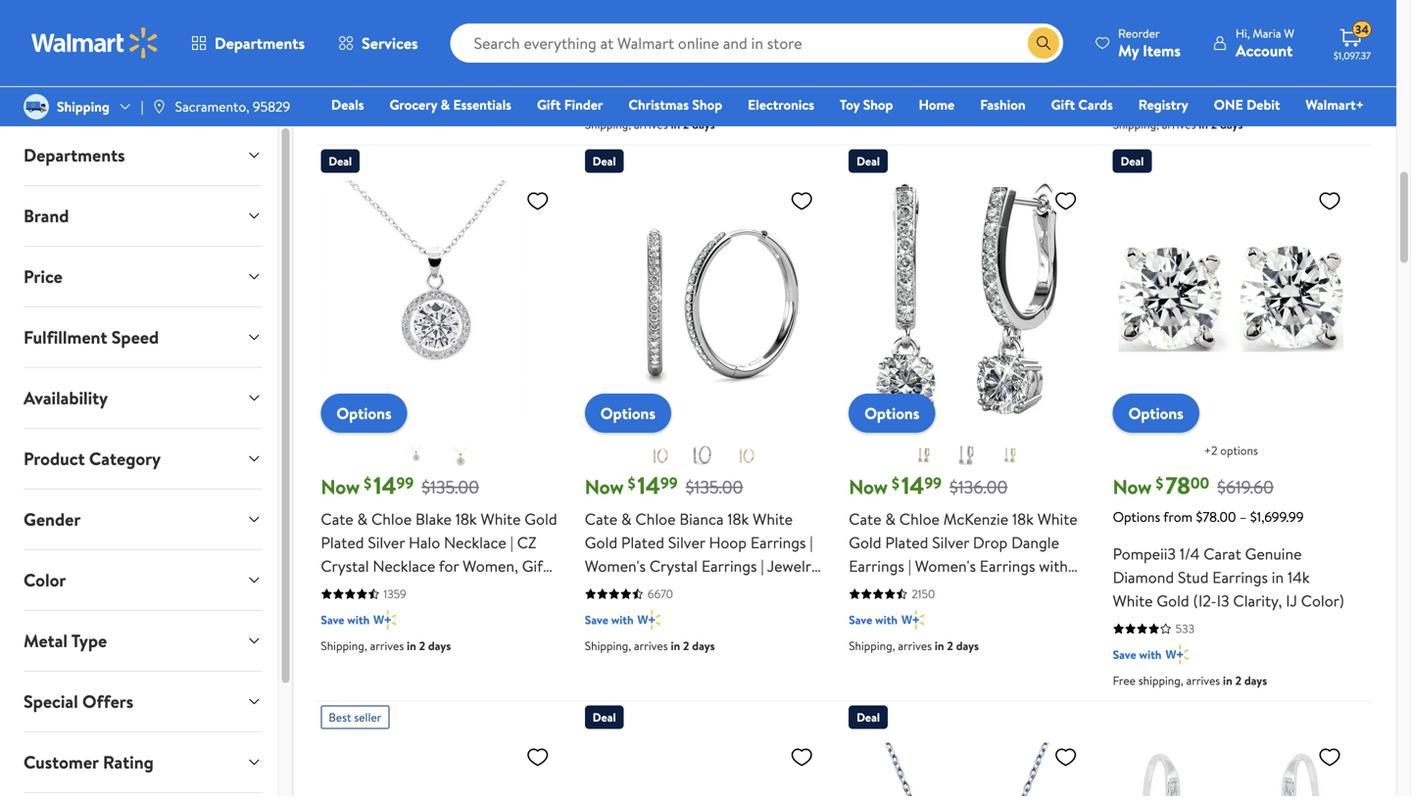 Task type: vqa. For each thing, say whether or not it's contained in the screenshot.
Medicine Cabinet link
no



Task type: describe. For each thing, give the bounding box(es) containing it.
arrives down 2150
[[898, 638, 932, 655]]

white inside cate & chloe ariel 18k white gold plated silver halo stud earrings | cz earrings for women, gift for her
[[741, 0, 781, 8]]

diamond inside gem stone king 0.54 ct london blue topaz black diamond 925 silver and 10k yellow gold men's ring
[[964, 10, 1025, 32]]

4 options link from the left
[[1113, 394, 1200, 433]]

yellow gold plated image for $135.00
[[734, 444, 757, 467]]

packed for days
[[1113, 0, 1162, 8]]

snowflake
[[1192, 10, 1261, 32]]

18k for now $ 14 99 $135.00 cate & chloe blake 18k white gold plated silver halo necklace | cz crystal necklace for women, gift for her
[[456, 509, 477, 530]]

type
[[71, 629, 107, 654]]

women, inside now $ 14 99 $135.00 cate & chloe blake 18k white gold plated silver halo necklace | cz crystal necklace for women, gift for her
[[463, 556, 518, 577]]

home
[[919, 95, 955, 114]]

shipping, for free shipping, arrives in 3+ days
[[875, 64, 920, 81]]

$ for now $ 14 99 $135.00 cate & chloe bianca 18k white gold plated silver hoop earrings | women's crystal earrings | jewelry gift for her
[[628, 473, 636, 495]]

14 for now $ 14 99 $135.00 cate & chloe blake 18k white gold plated silver halo necklace | cz crystal necklace for women, gift for her
[[374, 469, 397, 502]]

fashion link
[[972, 94, 1035, 115]]

0 horizontal spatial walmart plus image
[[638, 89, 661, 108]]

earrings down the hoop
[[702, 556, 757, 577]]

silver for now $ 14 99 $136.00 cate & chloe mckenzie 18k white gold plated silver drop dangle earrings | women's earrings with crystals
[[932, 532, 970, 554]]

party for days
[[1165, 0, 1201, 8]]

deck-
[[321, 10, 361, 32]]

metal type
[[24, 629, 107, 654]]

search icon image
[[1036, 35, 1052, 51]]

halls
[[391, 10, 424, 32]]

diamond inside pompeii3 1/4 carat genuine diamond stud earrings in 14k white gold (i2-i3 clarity, ij color)
[[1113, 567, 1174, 588]]

3+
[[972, 64, 985, 81]]

with for the leftmost walmart plus icon
[[611, 90, 634, 107]]

availability
[[24, 386, 108, 411]]

rating
[[103, 751, 154, 775]]

$ for now $ 14 99 $135.00 cate & chloe blake 18k white gold plated silver halo necklace | cz crystal necklace for women, gift for her
[[364, 473, 372, 495]]

w
[[1285, 25, 1295, 42]]

fulfillment
[[24, 325, 107, 350]]

& for now $ 14 99 $136.00 cate & chloe mckenzie 18k white gold plated silver drop dangle earrings | women's earrings with crystals
[[886, 509, 896, 530]]

availability button
[[8, 369, 278, 428]]

product category
[[24, 447, 161, 472]]

cards
[[1079, 95, 1113, 114]]

with for walmart plus image below items
[[1140, 90, 1162, 107]]

departments inside popup button
[[215, 32, 305, 54]]

options link for now $ 14 99 $135.00 cate & chloe blake 18k white gold plated silver halo necklace | cz crystal necklace for women, gift for her
[[321, 394, 407, 433]]

options for now $ 14 99 $136.00 cate & chloe mckenzie 18k white gold plated silver drop dangle earrings | women's earrings with crystals
[[865, 403, 920, 424]]

blake
[[416, 509, 452, 530]]

women's inside now $ 14 99 $136.00 cate & chloe mckenzie 18k white gold plated silver drop dangle earrings | women's earrings with crystals
[[915, 556, 976, 577]]

white gold plated image
[[405, 444, 428, 467]]

drop
[[973, 532, 1008, 554]]

1/4
[[1180, 543, 1200, 565]]

reorder
[[1119, 25, 1160, 42]]

account
[[1236, 40, 1293, 61]]

options link for now $ 14 99 $135.00 cate & chloe bianca 18k white gold plated silver hoop earrings | women's crystal earrings | jewelry gift for her
[[585, 394, 671, 433]]

walmart plus image for now $ 14 99 $135.00 cate & chloe bianca 18k white gold plated silver hoop earrings | women's crystal earrings | jewelry gift for her
[[638, 610, 661, 630]]

product category tab
[[8, 429, 278, 489]]

now $ 14 99 $135.00 cate & chloe blake 18k white gold plated silver halo necklace | cz crystal necklace for women, gift for her
[[321, 469, 557, 601]]

with for now $ 14 99 $135.00 cate & chloe bianca 18k white gold plated silver hoop earrings | women's crystal earrings | jewelry gift for her's walmart plus image
[[611, 612, 634, 629]]

gold inside pompeii3 1/4 carat genuine diamond stud earrings in 14k white gold (i2-i3 clarity, ij color)
[[1157, 590, 1190, 612]]

departments button
[[174, 20, 322, 67]]

silver for now $ 14 99 $135.00 cate & chloe bianca 18k white gold plated silver hoop earrings | women's crystal earrings | jewelry gift for her
[[668, 532, 705, 554]]

99 for now $ 14 99 $136.00 cate & chloe mckenzie 18k white gold plated silver drop dangle earrings | women's earrings with crystals
[[925, 472, 942, 494]]

price button
[[8, 247, 278, 307]]

options
[[1221, 442, 1259, 459]]

finder
[[564, 95, 603, 114]]

cate & chloe blake 18k white gold plated silver halo necklace | cz crystal necklace for women, gift for her image
[[321, 181, 558, 417]]

deal for cate & chloe mckenzie 18k white gold plated silver drop dangle earrings | women's earrings with crystals
[[857, 153, 880, 169]]

deal for options from $78.00 – $1,699.99
[[1121, 153, 1144, 169]]

plated for now $ 14 99 $135.00 cate & chloe bianca 18k white gold plated silver hoop earrings | women's crystal earrings | jewelry gift for her
[[621, 532, 665, 554]]

& for now $ 14 99 $135.00 cate & chloe blake 18k white gold plated silver halo necklace | cz crystal necklace for women, gift for her
[[357, 509, 368, 530]]

in inside pompeii3 1/4 carat genuine diamond stud earrings in 14k white gold (i2-i3 clarity, ij color)
[[1272, 567, 1284, 588]]

add to favorites list, cate & chloe isabel 18k white gold plated silver crystal earrings | women's drop dangle teardrop earrings image
[[1318, 745, 1342, 770]]

$78.00
[[1196, 508, 1237, 527]]

$ for now $ 78 00 $619.60 options from $78.00 – $1,699.99
[[1156, 473, 1164, 495]]

plated for now $ 14 99 $135.00 cate & chloe blake 18k white gold plated silver halo necklace | cz crystal necklace for women, gift for her
[[321, 532, 364, 554]]

pompeii3 1/4 carat genuine diamond stud earrings in 14k white gold (i2-i3 clarity, ij color)
[[1113, 543, 1345, 612]]

earrings up 1629
[[608, 34, 664, 55]]

cate & chloe kaylee 18k rose gold plated tennis bracelet with cz crystals | women's bracelet with simulated diamonds image
[[321, 737, 558, 797]]

earrings inside pompeii3 1/4 carat genuine diamond stud earrings in 14k white gold (i2-i3 clarity, ij color)
[[1213, 567, 1268, 588]]

silver for now $ 14 99 $135.00 cate & chloe blake 18k white gold plated silver halo necklace | cz crystal necklace for women, gift for her
[[368, 532, 405, 554]]

$135.00 for now $ 14 99 $135.00 cate & chloe blake 18k white gold plated silver halo necklace | cz crystal necklace for women, gift for her
[[422, 475, 479, 500]]

with inside now $ 14 99 $136.00 cate & chloe mckenzie 18k white gold plated silver drop dangle earrings | women's earrings with crystals
[[1039, 556, 1068, 577]]

white for now $ 14 99 $136.00 cate & chloe mckenzie 18k white gold plated silver drop dangle earrings | women's earrings with crystals
[[1038, 509, 1078, 530]]

pompeii3 1/4 carat genuine diamond stud earrings in 14k white gold (i2-i3 clarity, ij color) image
[[1113, 181, 1350, 417]]

women's inside now $ 14 99 $135.00 cate & chloe bianca 18k white gold plated silver hoop earrings | women's crystal earrings | jewelry gift for her
[[585, 556, 646, 577]]

options for now $ 14 99 $135.00 cate & chloe bianca 18k white gold plated silver hoop earrings | women's crystal earrings | jewelry gift for her
[[601, 403, 656, 424]]

stud inside cate & chloe ariel 18k white gold plated silver halo stud earrings | cz earrings for women, gift for her
[[708, 10, 739, 32]]

add to favorites list, cate & chloe norah 18k white gold plated silver stud earrings with crystals | princess cut cz earrings for women image
[[790, 745, 814, 770]]

hi,
[[1236, 25, 1250, 42]]

gift inside cate & chloe ariel 18k white gold plated silver halo stud earrings | cz earrings for women, gift for her
[[750, 34, 777, 55]]

departments button
[[8, 125, 278, 185]]

white for now $ 14 99 $135.00 cate & chloe blake 18k white gold plated silver halo necklace | cz crystal necklace for women, gift for her
[[481, 509, 521, 530]]

silver inside gem stone king 0.54 ct london blue topaz black diamond 925 silver and 10k yellow gold men's ring
[[849, 34, 886, 55]]

i3
[[1217, 590, 1230, 612]]

save for walmart plus image below items
[[1113, 90, 1137, 107]]

toy
[[840, 95, 860, 114]]

ariel
[[680, 0, 712, 8]]

deal for cate & chloe bianca 18k white gold plated silver hoop earrings | women's crystal earrings | jewelry gift for her
[[593, 153, 616, 169]]

christmas shop link
[[620, 94, 731, 115]]

stone
[[886, 0, 925, 8]]

customer rating tab
[[8, 733, 278, 793]]

electronics link
[[739, 94, 823, 115]]

now for now $ 14 99 $135.00 cate & chloe bianca 18k white gold plated silver hoop earrings | women's crystal earrings | jewelry gift for her
[[585, 473, 624, 501]]

chloe for now $ 14 99 $135.00 cate & chloe bianca 18k white gold plated silver hoop earrings | women's crystal earrings | jewelry gift for her
[[636, 509, 676, 530]]

gift inside now $ 14 99 $135.00 cate & chloe bianca 18k white gold plated silver hoop earrings | women's crystal earrings | jewelry gift for her
[[585, 579, 612, 601]]

18k for now $ 14 99 $136.00 cate & chloe mckenzie 18k white gold plated silver drop dangle earrings | women's earrings with crystals
[[1013, 509, 1034, 530]]

cate inside cate & chloe ariel 18k white gold plated silver halo stud earrings | cz earrings for women, gift for her
[[585, 0, 618, 8]]

special offers button
[[8, 672, 278, 732]]

0.54
[[963, 0, 993, 8]]

6670
[[648, 586, 673, 603]]

free for free shipping, arrives in 2 days
[[1113, 673, 1136, 689]]

fashion
[[980, 95, 1026, 114]]

save for the leftmost walmart plus icon
[[585, 90, 609, 107]]

toy shop link
[[831, 94, 902, 115]]

essentials
[[453, 95, 512, 114]]

(i2-
[[1193, 590, 1217, 612]]

gift cards
[[1051, 95, 1113, 114]]

cate & chloe mckenzie 18k white gold plated silver drop dangle earrings | women's earrings with crystals image
[[849, 181, 1086, 417]]

product
[[24, 447, 85, 472]]

arrives down 533
[[1187, 673, 1221, 689]]

& right grocery
[[441, 95, 450, 114]]

cate & chloe norah 18k white gold plated silver stud earrings with crystals | princess cut cz earrings for women image
[[585, 737, 822, 797]]

shipping, arrives in 2 days down christmas
[[585, 116, 715, 133]]

| inside now $ 14 99 $135.00 cate & chloe blake 18k white gold plated silver halo necklace | cz crystal necklace for women, gift for her
[[510, 532, 514, 554]]

cate & chloe bianca 18k white gold plated silver hoop earrings | women's crystal earrings | jewelry gift for her image
[[585, 181, 822, 417]]

silver inside cate & chloe ariel 18k white gold plated silver halo stud earrings | cz earrings for women, gift for her
[[632, 10, 669, 32]]

reorder my items
[[1119, 25, 1181, 61]]

packed party women's goldtone snow-days snowflake motif earrings
[[1113, 0, 1334, 55]]

0 vertical spatial necklace
[[444, 532, 507, 554]]

1 vertical spatial walmart plus image
[[1166, 645, 1189, 665]]

pompeii3
[[1113, 543, 1176, 565]]

add to favorites list, cate & chloe blake 18k white gold plated silver halo necklace | cz crystal necklace for women, gift for her image
[[526, 189, 550, 213]]

clarity,
[[1234, 590, 1283, 612]]

stud inside pompeii3 1/4 carat genuine diamond stud earrings in 14k white gold (i2-i3 clarity, ij color)
[[1178, 567, 1209, 588]]

goldtone for motif
[[1270, 0, 1334, 8]]

+2 options
[[1205, 442, 1259, 459]]

+2
[[1205, 442, 1218, 459]]

christmas
[[629, 95, 689, 114]]

from
[[1164, 508, 1193, 527]]

arrives down 10k
[[923, 64, 957, 81]]

walmart+
[[1306, 95, 1365, 114]]

motif inside 'packed party women's goldtone deck-the-halls ornament motif earrings'
[[502, 10, 539, 32]]

rose gold plated image
[[912, 444, 935, 467]]

gender button
[[8, 490, 278, 550]]

arrives right deals
[[370, 92, 404, 108]]

registry link
[[1130, 94, 1198, 115]]

Walmart Site-Wide search field
[[451, 24, 1064, 63]]

1629
[[648, 64, 671, 81]]

white for now $ 14 99 $135.00 cate & chloe bianca 18k white gold plated silver hoop earrings | women's crystal earrings | jewelry gift for her
[[753, 509, 793, 530]]

seller
[[354, 710, 382, 726]]

now $ 14 99 $136.00 cate & chloe mckenzie 18k white gold plated silver drop dangle earrings | women's earrings with crystals
[[849, 469, 1078, 601]]

grocery & essentials
[[390, 95, 512, 114]]

walmart plus image down items
[[1166, 89, 1189, 108]]

14k
[[1288, 567, 1310, 588]]

yellow
[[946, 34, 989, 55]]

arrives down registry link
[[1162, 116, 1196, 133]]

special offers
[[24, 690, 134, 715]]

white gold plated image for $135.00
[[691, 444, 714, 467]]

mckenzie
[[944, 509, 1009, 530]]

carat
[[1204, 543, 1242, 565]]

99 for now $ 14 99 $135.00 cate & chloe bianca 18k white gold plated silver hoop earrings | women's crystal earrings | jewelry gift for her
[[661, 472, 678, 494]]

gem
[[849, 0, 882, 8]]

customer rating button
[[8, 733, 278, 793]]

king
[[929, 0, 959, 8]]

with for walmart plus image related to now $ 14 99 $135.00 cate & chloe blake 18k white gold plated silver halo necklace | cz crystal necklace for women, gift for her
[[347, 612, 370, 629]]

best seller
[[329, 710, 382, 726]]

gift finder link
[[528, 94, 612, 115]]

cz inside now $ 14 99 $135.00 cate & chloe blake 18k white gold plated silver halo necklace | cz crystal necklace for women, gift for her
[[517, 532, 537, 554]]

with for the bottom walmart plus icon
[[1140, 647, 1162, 663]]

now for now $ 14 99 $136.00 cate & chloe mckenzie 18k white gold plated silver drop dangle earrings | women's earrings with crystals
[[849, 473, 888, 501]]

free for free shipping, arrives in 3+ days
[[849, 64, 872, 81]]

| inside cate & chloe ariel 18k white gold plated silver halo stud earrings | cz earrings for women, gift for her
[[802, 10, 805, 32]]

one
[[1214, 95, 1244, 114]]

the-
[[361, 10, 391, 32]]

color
[[24, 569, 66, 593]]



Task type: locate. For each thing, give the bounding box(es) containing it.
3 14 from the left
[[902, 469, 925, 502]]

cate for now $ 14 99 $135.00 cate & chloe bianca 18k white gold plated silver hoop earrings | women's crystal earrings | jewelry gift for her
[[585, 509, 618, 530]]

motif right ornament
[[502, 10, 539, 32]]

walmart plus image for now $ 14 99 $135.00 cate & chloe blake 18k white gold plated silver halo necklace | cz crystal necklace for women, gift for her
[[374, 610, 397, 630]]

grocery
[[390, 95, 437, 114]]

4 $ from the left
[[1156, 473, 1164, 495]]

| inside now $ 14 99 $136.00 cate & chloe mckenzie 18k white gold plated silver drop dangle earrings | women's earrings with crystals
[[908, 556, 912, 577]]

1 horizontal spatial 99
[[661, 472, 678, 494]]

1 shop from the left
[[692, 95, 723, 114]]

halo down blake
[[409, 532, 440, 554]]

1 crystal from the left
[[321, 556, 369, 577]]

stud down 1/4
[[1178, 567, 1209, 588]]

goldtone
[[478, 0, 542, 8], [1270, 0, 1334, 8]]

chloe left mckenzie at the bottom right of the page
[[900, 509, 940, 530]]

brand
[[24, 204, 69, 228]]

silver down "bianca"
[[668, 532, 705, 554]]

tab
[[8, 794, 278, 797]]

2 white gold plated image from the left
[[955, 444, 978, 467]]

chloe for now $ 14 99 $135.00 cate & chloe blake 18k white gold plated silver halo necklace | cz crystal necklace for women, gift for her
[[372, 509, 412, 530]]

walmart image
[[31, 27, 159, 59]]

gift cards link
[[1043, 94, 1122, 115]]

brand tab
[[8, 186, 278, 246]]

1 vertical spatial stud
[[1178, 567, 1209, 588]]

goldtone inside 'packed party women's goldtone deck-the-halls ornament motif earrings'
[[478, 0, 542, 8]]

category
[[89, 447, 161, 472]]

walmart plus image for now $ 14 99 $136.00 cate & chloe mckenzie 18k white gold plated silver drop dangle earrings | women's earrings with crystals
[[902, 610, 925, 630]]

99 down rose gold plated icon
[[925, 472, 942, 494]]

arrives
[[923, 64, 957, 81], [370, 92, 404, 108], [634, 116, 668, 133], [1162, 116, 1196, 133], [370, 638, 404, 655], [634, 638, 668, 655], [898, 638, 932, 655], [1187, 673, 1221, 689]]

chloe inside now $ 14 99 $136.00 cate & chloe mckenzie 18k white gold plated silver drop dangle earrings | women's earrings with crystals
[[900, 509, 940, 530]]

availability tab
[[8, 369, 278, 428]]

18k
[[716, 0, 737, 8], [456, 509, 477, 530], [728, 509, 749, 530], [1013, 509, 1034, 530]]

snow-
[[1113, 10, 1155, 32]]

chloe inside now $ 14 99 $135.00 cate & chloe blake 18k white gold plated silver halo necklace | cz crystal necklace for women, gift for her
[[372, 509, 412, 530]]

crystal inside now $ 14 99 $135.00 cate & chloe blake 18k white gold plated silver halo necklace | cz crystal necklace for women, gift for her
[[321, 556, 369, 577]]

$1,699.99
[[1251, 508, 1304, 527]]

color tab
[[8, 551, 278, 611]]

2 $135.00 from the left
[[686, 475, 743, 500]]

chloe inside now $ 14 99 $135.00 cate & chloe bianca 18k white gold plated silver hoop earrings | women's crystal earrings | jewelry gift for her
[[636, 509, 676, 530]]

men's
[[1029, 34, 1068, 55]]

halo inside now $ 14 99 $135.00 cate & chloe blake 18k white gold plated silver halo necklace | cz crystal necklace for women, gift for her
[[409, 532, 440, 554]]

shop right christmas
[[692, 95, 723, 114]]

2 99 from the left
[[661, 472, 678, 494]]

save for the bottom walmart plus icon
[[1113, 647, 1137, 663]]

add to favorites list, cate & chloe bianca 18k white gold plated silver hoop earrings | women's crystal earrings | jewelry gift for her image
[[790, 189, 814, 213]]

1 goldtone from the left
[[478, 0, 542, 8]]

shipping,
[[875, 64, 920, 81], [1139, 673, 1184, 689]]

earrings up crystals
[[849, 556, 905, 577]]

1 horizontal spatial walmart plus image
[[1166, 645, 1189, 665]]

0 horizontal spatial 14
[[374, 469, 397, 502]]

1 horizontal spatial cz
[[585, 34, 604, 55]]

2150
[[912, 586, 935, 603]]

women, inside cate & chloe ariel 18k white gold plated silver halo stud earrings | cz earrings for women, gift for her
[[691, 34, 747, 55]]

1 options link from the left
[[321, 394, 407, 433]]

plated inside now $ 14 99 $135.00 cate & chloe blake 18k white gold plated silver halo necklace | cz crystal necklace for women, gift for her
[[321, 532, 364, 554]]

0 vertical spatial walmart plus image
[[638, 89, 661, 108]]

shop right the toy
[[863, 95, 893, 114]]

packed party women's goldtone deck-the-halls ornament motif earrings
[[321, 0, 542, 55]]

white gold plated image for $136.00
[[955, 444, 978, 467]]

1 horizontal spatial necklace
[[444, 532, 507, 554]]

arrives down 6670
[[634, 638, 668, 655]]

$ inside now $ 78 00 $619.60 options from $78.00 – $1,699.99
[[1156, 473, 1164, 495]]

necklace up 1359
[[373, 556, 435, 577]]

78
[[1166, 469, 1191, 502]]

cate & chloe isabel 18k white gold plated silver crystal earrings | women's drop dangle teardrop earrings image
[[1113, 737, 1350, 797]]

jeenmata 1 carat round cut moissanite solitaire pendant necklace in 18k white gold over silver, female, adult image
[[849, 737, 1086, 797]]

jewelry
[[767, 556, 819, 577]]

1 vertical spatial women,
[[463, 556, 518, 577]]

white gold plated image right rose gold plated image
[[691, 444, 714, 467]]

2 yellow gold plated image from the left
[[998, 444, 1021, 467]]

0 horizontal spatial shop
[[692, 95, 723, 114]]

$ for now $ 14 99 $136.00 cate & chloe mckenzie 18k white gold plated silver drop dangle earrings | women's earrings with crystals
[[892, 473, 900, 495]]

white down pompeii3
[[1113, 590, 1153, 612]]

14 inside now $ 14 99 $135.00 cate & chloe bianca 18k white gold plated silver hoop earrings | women's crystal earrings | jewelry gift for her
[[638, 469, 661, 502]]

options link up white gold plated image
[[321, 394, 407, 433]]

0 vertical spatial diamond
[[964, 10, 1025, 32]]

& inside now $ 14 99 $135.00 cate & chloe bianca 18k white gold plated silver hoop earrings | women's crystal earrings | jewelry gift for her
[[621, 509, 632, 530]]

one debit
[[1214, 95, 1281, 114]]

dangle
[[1012, 532, 1060, 554]]

white gold plated image up $136.00
[[955, 444, 978, 467]]

0 vertical spatial women,
[[691, 34, 747, 55]]

$135.00 for now $ 14 99 $135.00 cate & chloe bianca 18k white gold plated silver hoop earrings | women's crystal earrings | jewelry gift for her
[[686, 475, 743, 500]]

gift
[[750, 34, 777, 55], [537, 95, 561, 114], [1051, 95, 1075, 114], [522, 556, 549, 577], [585, 579, 612, 601]]

color)
[[1302, 590, 1345, 612]]

yellow gold plated image
[[734, 444, 757, 467], [998, 444, 1021, 467]]

goldtone for ornament
[[478, 0, 542, 8]]

$135.00 up "bianca"
[[686, 475, 743, 500]]

metal type button
[[8, 612, 278, 671]]

shipping, down 533
[[1139, 673, 1184, 689]]

topaz
[[882, 10, 920, 32]]

walmart plus image
[[638, 89, 661, 108], [1166, 645, 1189, 665]]

white up jewelry
[[753, 509, 793, 530]]

services
[[362, 32, 418, 54]]

her inside cate & chloe ariel 18k white gold plated silver halo stud earrings | cz earrings for women, gift for her
[[585, 57, 611, 79]]

plated inside now $ 14 99 $135.00 cate & chloe bianca 18k white gold plated silver hoop earrings | women's crystal earrings | jewelry gift for her
[[621, 532, 665, 554]]

1 horizontal spatial women,
[[691, 34, 747, 55]]

product category button
[[8, 429, 278, 489]]

earrings up jewelry
[[751, 532, 806, 554]]

silver inside now $ 14 99 $136.00 cate & chloe mckenzie 18k white gold plated silver drop dangle earrings | women's earrings with crystals
[[932, 532, 970, 554]]

99 inside now $ 14 99 $136.00 cate & chloe mckenzie 18k white gold plated silver drop dangle earrings | women's earrings with crystals
[[925, 472, 942, 494]]

shipping, arrives in 2 days down 6670
[[585, 638, 715, 655]]

& left "bianca"
[[621, 509, 632, 530]]

speed
[[112, 325, 159, 350]]

free
[[849, 64, 872, 81], [1113, 673, 1136, 689]]

shop for christmas shop
[[692, 95, 723, 114]]

1 party from the left
[[373, 0, 409, 8]]

2 horizontal spatial 99
[[925, 472, 942, 494]]

0 horizontal spatial necklace
[[373, 556, 435, 577]]

white up the search search field
[[741, 0, 781, 8]]

1 vertical spatial departments
[[24, 143, 125, 168]]

save for now $ 14 99 $135.00 cate & chloe bianca 18k white gold plated silver hoop earrings | women's crystal earrings | jewelry gift for her's walmart plus image
[[585, 612, 609, 629]]

1 horizontal spatial yellow gold plated image
[[998, 444, 1021, 467]]

$135.00 inside now $ 14 99 $135.00 cate & chloe bianca 18k white gold plated silver hoop earrings | women's crystal earrings | jewelry gift for her
[[686, 475, 743, 500]]

black
[[924, 10, 960, 32]]

18k for now $ 14 99 $135.00 cate & chloe bianca 18k white gold plated silver hoop earrings | women's crystal earrings | jewelry gift for her
[[728, 509, 749, 530]]

arrives down christmas
[[634, 116, 668, 133]]

18k up dangle in the bottom right of the page
[[1013, 509, 1034, 530]]

christmas shop
[[629, 95, 723, 114]]

now inside now $ 78 00 $619.60 options from $78.00 – $1,699.99
[[1113, 473, 1152, 501]]

packed
[[321, 0, 369, 8], [1113, 0, 1162, 8]]

cate inside now $ 14 99 $135.00 cate & chloe bianca 18k white gold plated silver hoop earrings | women's crystal earrings | jewelry gift for her
[[585, 509, 618, 530]]

18k up the hoop
[[728, 509, 749, 530]]

14
[[374, 469, 397, 502], [638, 469, 661, 502], [902, 469, 925, 502]]

2 party from the left
[[1165, 0, 1201, 8]]

gold inside gem stone king 0.54 ct london blue topaz black diamond 925 silver and 10k yellow gold men's ring
[[993, 34, 1025, 55]]

3 $ from the left
[[892, 473, 900, 495]]

3 options link from the left
[[849, 394, 936, 433]]

shipping, for free shipping, arrives in 2 days
[[1139, 673, 1184, 689]]

1 yellow gold plated image from the left
[[734, 444, 757, 467]]

options link up rose gold plated icon
[[849, 394, 936, 433]]

cate inside now $ 14 99 $136.00 cate & chloe mckenzie 18k white gold plated silver drop dangle earrings | women's earrings with crystals
[[849, 509, 882, 530]]

14 for now $ 14 99 $136.00 cate & chloe mckenzie 18k white gold plated silver drop dangle earrings | women's earrings with crystals
[[902, 469, 925, 502]]

white
[[741, 0, 781, 8], [481, 509, 521, 530], [753, 509, 793, 530], [1038, 509, 1078, 530], [1113, 590, 1153, 612]]

gender tab
[[8, 490, 278, 550]]

maria
[[1253, 25, 1282, 42]]

34
[[1356, 21, 1369, 38]]

shipping,
[[321, 92, 367, 108], [585, 116, 631, 133], [1113, 116, 1160, 133], [321, 638, 367, 655], [585, 638, 631, 655], [849, 638, 895, 655]]

1 horizontal spatial 14
[[638, 469, 661, 502]]

1 vertical spatial diamond
[[1113, 567, 1174, 588]]

95829
[[253, 97, 290, 116]]

99 for now $ 14 99 $135.00 cate & chloe blake 18k white gold plated silver halo necklace | cz crystal necklace for women, gift for her
[[397, 472, 414, 494]]

cate for now $ 14 99 $136.00 cate & chloe mckenzie 18k white gold plated silver drop dangle earrings | women's earrings with crystals
[[849, 509, 882, 530]]

her for now $ 14 99 $135.00 cate & chloe blake 18k white gold plated silver halo necklace | cz crystal necklace for women, gift for her
[[345, 579, 371, 601]]

1 vertical spatial necklace
[[373, 556, 435, 577]]

walmart plus image
[[1166, 89, 1189, 108], [374, 610, 397, 630], [638, 610, 661, 630], [902, 610, 925, 630]]

sacramento,
[[175, 97, 250, 116]]

1 vertical spatial cz
[[517, 532, 537, 554]]

Search search field
[[451, 24, 1064, 63]]

0 horizontal spatial $135.00
[[422, 475, 479, 500]]

in
[[959, 64, 969, 81], [407, 92, 416, 108], [671, 116, 680, 133], [1199, 116, 1209, 133], [1272, 567, 1284, 588], [407, 638, 416, 655], [671, 638, 680, 655], [935, 638, 945, 655], [1223, 673, 1233, 689]]

1 horizontal spatial departments
[[215, 32, 305, 54]]

earrings down drop
[[980, 556, 1036, 577]]

99 down rose gold plated image
[[661, 472, 678, 494]]

silver up 1359
[[368, 532, 405, 554]]

departments inside dropdown button
[[24, 143, 125, 168]]

& inside cate & chloe ariel 18k white gold plated silver halo stud earrings | cz earrings for women, gift for her
[[621, 0, 632, 8]]

1 vertical spatial halo
[[409, 532, 440, 554]]

rose gold plated image
[[647, 444, 671, 467]]

silver up 'ring'
[[849, 34, 886, 55]]

walmart plus image down 1629
[[638, 89, 661, 108]]

& inside now $ 14 99 $135.00 cate & chloe blake 18k white gold plated silver halo necklace | cz crystal necklace for women, gift for her
[[357, 509, 368, 530]]

blue
[[849, 10, 879, 32]]

white inside now $ 14 99 $136.00 cate & chloe mckenzie 18k white gold plated silver drop dangle earrings | women's earrings with crystals
[[1038, 509, 1078, 530]]

women's
[[413, 0, 474, 8], [1205, 0, 1266, 8], [585, 556, 646, 577], [915, 556, 976, 577]]

1 horizontal spatial diamond
[[1113, 567, 1174, 588]]

0 horizontal spatial motif
[[502, 10, 539, 32]]

for left 1359
[[321, 579, 341, 601]]

0 horizontal spatial her
[[345, 579, 371, 601]]

shipping, arrives in 2 days down 2150
[[849, 638, 979, 655]]

cz inside cate & chloe ariel 18k white gold plated silver halo stud earrings | cz earrings for women, gift for her
[[585, 34, 604, 55]]

0 horizontal spatial goldtone
[[478, 0, 542, 8]]

shipping, arrives in 2 days
[[321, 92, 451, 108], [585, 116, 715, 133], [1113, 116, 1243, 133], [321, 638, 451, 655], [585, 638, 715, 655], [849, 638, 979, 655]]

her
[[585, 57, 611, 79], [345, 579, 371, 601], [639, 579, 665, 601]]

ij
[[1286, 590, 1298, 612]]

10k
[[918, 34, 942, 55]]

special
[[24, 690, 78, 715]]

offers
[[82, 690, 134, 715]]

1 horizontal spatial white gold plated image
[[955, 444, 978, 467]]

0 horizontal spatial diamond
[[964, 10, 1025, 32]]

color button
[[8, 551, 278, 611]]

2 motif from the left
[[1265, 10, 1302, 32]]

18k right blake
[[456, 509, 477, 530]]

now inside now $ 14 99 $135.00 cate & chloe blake 18k white gold plated silver halo necklace | cz crystal necklace for women, gift for her
[[321, 473, 360, 501]]

chloe for now $ 14 99 $136.00 cate & chloe mckenzie 18k white gold plated silver drop dangle earrings | women's earrings with crystals
[[900, 509, 940, 530]]

14 for now $ 14 99 $135.00 cate & chloe bianca 18k white gold plated silver hoop earrings | women's crystal earrings | jewelry gift for her
[[638, 469, 661, 502]]

her inside now $ 14 99 $135.00 cate & chloe bianca 18k white gold plated silver hoop earrings | women's crystal earrings | jewelry gift for her
[[639, 579, 665, 601]]

with for now $ 14 99 $136.00 cate & chloe mckenzie 18k white gold plated silver drop dangle earrings | women's earrings with crystals's walmart plus image
[[875, 612, 898, 629]]

 image
[[24, 94, 49, 120]]

1 horizontal spatial goldtone
[[1270, 0, 1334, 8]]

chloe left "bianca"
[[636, 509, 676, 530]]

1 $ from the left
[[364, 473, 372, 495]]

gem stone king 0.54 ct london blue topaz black diamond 925 silver and 10k yellow gold men's ring
[[849, 0, 1068, 79]]

party up the-
[[373, 0, 409, 8]]

0 horizontal spatial halo
[[409, 532, 440, 554]]

walmart plus image down 533
[[1166, 645, 1189, 665]]

now inside now $ 14 99 $135.00 cate & chloe bianca 18k white gold plated silver hoop earrings | women's crystal earrings | jewelry gift for her
[[585, 473, 624, 501]]

best
[[329, 710, 351, 726]]

walmart plus image down 2150
[[902, 610, 925, 630]]

2 $ from the left
[[628, 473, 636, 495]]

plated inside cate & chloe ariel 18k white gold plated silver halo stud earrings | cz earrings for women, gift for her
[[585, 10, 628, 32]]

$ inside now $ 14 99 $135.00 cate & chloe blake 18k white gold plated silver halo necklace | cz crystal necklace for women, gift for her
[[364, 473, 372, 495]]

14 inside now $ 14 99 $135.00 cate & chloe blake 18k white gold plated silver halo necklace | cz crystal necklace for women, gift for her
[[374, 469, 397, 502]]

99 down white gold plated image
[[397, 472, 414, 494]]

plated for now $ 14 99 $136.00 cate & chloe mckenzie 18k white gold plated silver drop dangle earrings | women's earrings with crystals
[[886, 532, 929, 554]]

party for the-
[[373, 0, 409, 8]]

party up days
[[1165, 0, 1201, 8]]

0 horizontal spatial women,
[[463, 556, 518, 577]]

now for now $ 78 00 $619.60 options from $78.00 – $1,699.99
[[1113, 473, 1152, 501]]

women,
[[691, 34, 747, 55], [463, 556, 518, 577]]

0 horizontal spatial white gold plated image
[[691, 444, 714, 467]]

0 horizontal spatial stud
[[708, 10, 739, 32]]

earrings up electronics
[[743, 10, 798, 32]]

options inside now $ 78 00 $619.60 options from $78.00 – $1,699.99
[[1113, 508, 1161, 527]]

 image
[[152, 99, 167, 115]]

shop for toy shop
[[863, 95, 893, 114]]

crystal for now $ 14 99 $135.00 cate & chloe bianca 18k white gold plated silver hoop earrings | women's crystal earrings | jewelry gift for her
[[650, 556, 698, 577]]

18k inside now $ 14 99 $136.00 cate & chloe mckenzie 18k white gold plated silver drop dangle earrings | women's earrings with crystals
[[1013, 509, 1034, 530]]

earrings down snow-
[[1113, 34, 1169, 55]]

diamond down "ct"
[[964, 10, 1025, 32]]

chloe left blake
[[372, 509, 412, 530]]

gift finder
[[537, 95, 603, 114]]

1 horizontal spatial motif
[[1265, 10, 1302, 32]]

cate
[[585, 0, 618, 8], [321, 509, 354, 530], [585, 509, 618, 530], [849, 509, 882, 530]]

diamond down pompeii3
[[1113, 567, 1174, 588]]

0 vertical spatial cz
[[585, 34, 604, 55]]

halo down the ariel
[[673, 10, 704, 32]]

cate for now $ 14 99 $135.00 cate & chloe blake 18k white gold plated silver halo necklace | cz crystal necklace for women, gift for her
[[321, 509, 354, 530]]

packed up snow-
[[1113, 0, 1162, 8]]

fulfillment speed
[[24, 325, 159, 350]]

0 horizontal spatial free
[[849, 64, 872, 81]]

add to favorites list, cate & chloe kaylee 18k rose gold plated tennis bracelet with cz crystals | women's bracelet with simulated diamonds image
[[526, 745, 550, 770]]

4 now from the left
[[1113, 473, 1152, 501]]

shipping, arrives in 2 days down registry link
[[1113, 116, 1243, 133]]

$135.00 inside now $ 14 99 $135.00 cate & chloe blake 18k white gold plated silver halo necklace | cz crystal necklace for women, gift for her
[[422, 475, 479, 500]]

18k right the ariel
[[716, 0, 737, 8]]

white gold plated image
[[691, 444, 714, 467], [955, 444, 978, 467]]

yellow gold plated image
[[448, 444, 472, 467]]

chloe inside cate & chloe ariel 18k white gold plated silver halo stud earrings | cz earrings for women, gift for her
[[636, 0, 676, 8]]

0 vertical spatial halo
[[673, 10, 704, 32]]

shipping, arrives in 2 days down 1359
[[321, 638, 451, 655]]

0 horizontal spatial 99
[[397, 472, 414, 494]]

walmart plus image down 6670
[[638, 610, 661, 630]]

& inside now $ 14 99 $136.00 cate & chloe mckenzie 18k white gold plated silver drop dangle earrings | women's earrings with crystals
[[886, 509, 896, 530]]

party inside 'packed party women's goldtone deck-the-halls ornament motif earrings'
[[373, 0, 409, 8]]

options link up rose gold plated image
[[585, 394, 671, 433]]

necklace
[[444, 532, 507, 554], [373, 556, 435, 577]]

1 horizontal spatial her
[[585, 57, 611, 79]]

1 now from the left
[[321, 473, 360, 501]]

1 horizontal spatial $135.00
[[686, 475, 743, 500]]

2 shop from the left
[[863, 95, 893, 114]]

silver down mckenzie at the bottom right of the page
[[932, 532, 970, 554]]

departments up 95829
[[215, 32, 305, 54]]

for up 1629
[[667, 34, 687, 55]]

yellow gold plated image up $136.00
[[998, 444, 1021, 467]]

days
[[1155, 10, 1188, 32]]

1 horizontal spatial party
[[1165, 0, 1201, 8]]

3 99 from the left
[[925, 472, 942, 494]]

earrings inside packed party women's goldtone snow-days snowflake motif earrings
[[1113, 34, 1169, 55]]

special offers tab
[[8, 672, 278, 732]]

home link
[[910, 94, 964, 115]]

add to favorites list, jeenmata 1 carat round cut moissanite solitaire pendant necklace in 18k white gold over silver, female, adult image
[[1054, 745, 1078, 770]]

& left the ariel
[[621, 0, 632, 8]]

1 horizontal spatial stud
[[1178, 567, 1209, 588]]

items
[[1143, 40, 1181, 61]]

0 horizontal spatial yellow gold plated image
[[734, 444, 757, 467]]

14 inside now $ 14 99 $136.00 cate & chloe mckenzie 18k white gold plated silver drop dangle earrings | women's earrings with crystals
[[902, 469, 925, 502]]

party inside packed party women's goldtone snow-days snowflake motif earrings
[[1165, 0, 1201, 8]]

white right blake
[[481, 509, 521, 530]]

18k inside now $ 14 99 $135.00 cate & chloe bianca 18k white gold plated silver hoop earrings | women's crystal earrings | jewelry gift for her
[[728, 509, 749, 530]]

0 horizontal spatial departments
[[24, 143, 125, 168]]

necklace down blake
[[444, 532, 507, 554]]

gift inside now $ 14 99 $135.00 cate & chloe blake 18k white gold plated silver halo necklace | cz crystal necklace for women, gift for her
[[522, 556, 549, 577]]

price tab
[[8, 247, 278, 307]]

free shipping, arrives in 2 days
[[1113, 673, 1268, 689]]

price
[[24, 265, 63, 289]]

now for now $ 14 99 $135.00 cate & chloe blake 18k white gold plated silver halo necklace | cz crystal necklace for women, gift for her
[[321, 473, 360, 501]]

0 horizontal spatial crystal
[[321, 556, 369, 577]]

white inside now $ 14 99 $135.00 cate & chloe bianca 18k white gold plated silver hoop earrings | women's crystal earrings | jewelry gift for her
[[753, 509, 793, 530]]

silver inside now $ 14 99 $135.00 cate & chloe bianca 18k white gold plated silver hoop earrings | women's crystal earrings | jewelry gift for her
[[668, 532, 705, 554]]

days
[[988, 64, 1011, 81], [428, 92, 451, 108], [692, 116, 715, 133], [1221, 116, 1243, 133], [428, 638, 451, 655], [692, 638, 715, 655], [956, 638, 979, 655], [1245, 673, 1268, 689]]

yellow gold plated image for $136.00
[[998, 444, 1021, 467]]

shipping
[[57, 97, 110, 116]]

1 horizontal spatial crystal
[[650, 556, 698, 577]]

cate inside now $ 14 99 $135.00 cate & chloe blake 18k white gold plated silver halo necklace | cz crystal necklace for women, gift for her
[[321, 509, 354, 530]]

$136.00
[[950, 475, 1008, 500]]

arrives down 1359
[[370, 638, 404, 655]]

white inside pompeii3 1/4 carat genuine diamond stud earrings in 14k white gold (i2-i3 clarity, ij color)
[[1113, 590, 1153, 612]]

for inside now $ 14 99 $135.00 cate & chloe bianca 18k white gold plated silver hoop earrings | women's crystal earrings | jewelry gift for her
[[615, 579, 635, 601]]

& for now $ 14 99 $135.00 cate & chloe bianca 18k white gold plated silver hoop earrings | women's crystal earrings | jewelry gift for her
[[621, 509, 632, 530]]

options for now $ 14 99 $135.00 cate & chloe blake 18k white gold plated silver halo necklace | cz crystal necklace for women, gift for her
[[337, 403, 392, 424]]

0 vertical spatial stud
[[708, 10, 739, 32]]

gold inside now $ 14 99 $136.00 cate & chloe mckenzie 18k white gold plated silver drop dangle earrings | women's earrings with crystals
[[849, 532, 882, 554]]

99 inside now $ 14 99 $135.00 cate & chloe blake 18k white gold plated silver halo necklace | cz crystal necklace for women, gift for her
[[397, 472, 414, 494]]

women's inside packed party women's goldtone snow-days snowflake motif earrings
[[1205, 0, 1266, 8]]

1 white gold plated image from the left
[[691, 444, 714, 467]]

2 now from the left
[[585, 473, 624, 501]]

her inside now $ 14 99 $135.00 cate & chloe blake 18k white gold plated silver halo necklace | cz crystal necklace for women, gift for her
[[345, 579, 371, 601]]

save for now $ 14 99 $136.00 cate & chloe mckenzie 18k white gold plated silver drop dangle earrings | women's earrings with crystals's walmart plus image
[[849, 612, 873, 629]]

& up crystals
[[886, 509, 896, 530]]

packed inside 'packed party women's goldtone deck-the-halls ornament motif earrings'
[[321, 0, 369, 8]]

metal type tab
[[8, 612, 278, 671]]

silver inside now $ 14 99 $135.00 cate & chloe blake 18k white gold plated silver halo necklace | cz crystal necklace for women, gift for her
[[368, 532, 405, 554]]

silver
[[632, 10, 669, 32], [849, 34, 886, 55], [368, 532, 405, 554], [668, 532, 705, 554], [932, 532, 970, 554]]

toy shop
[[840, 95, 893, 114]]

deals link
[[323, 94, 373, 115]]

options link for now $ 14 99 $136.00 cate & chloe mckenzie 18k white gold plated silver drop dangle earrings | women's earrings with crystals
[[849, 394, 936, 433]]

0 horizontal spatial party
[[373, 0, 409, 8]]

options link up 78
[[1113, 394, 1200, 433]]

earrings up i3
[[1213, 567, 1268, 588]]

0 vertical spatial shipping,
[[875, 64, 920, 81]]

goldtone up 'w'
[[1270, 0, 1334, 8]]

& left blake
[[357, 509, 368, 530]]

london
[[1017, 0, 1068, 8]]

for left 6670
[[615, 579, 635, 601]]

$ inside now $ 14 99 $135.00 cate & chloe bianca 18k white gold plated silver hoop earrings | women's crystal earrings | jewelry gift for her
[[628, 473, 636, 495]]

1 horizontal spatial free
[[1113, 673, 1136, 689]]

packed for the-
[[321, 0, 369, 8]]

3 now from the left
[[849, 473, 888, 501]]

gold inside now $ 14 99 $135.00 cate & chloe bianca 18k white gold plated silver hoop earrings | women's crystal earrings | jewelry gift for her
[[585, 532, 618, 554]]

ornament
[[428, 10, 498, 32]]

my
[[1119, 40, 1139, 61]]

halo inside cate & chloe ariel 18k white gold plated silver halo stud earrings | cz earrings for women, gift for her
[[673, 10, 704, 32]]

0 horizontal spatial packed
[[321, 0, 369, 8]]

earrings down deck-
[[321, 34, 376, 55]]

departments down 'shipping'
[[24, 143, 125, 168]]

1 horizontal spatial shipping,
[[1139, 673, 1184, 689]]

1 99 from the left
[[397, 472, 414, 494]]

18k inside now $ 14 99 $135.00 cate & chloe blake 18k white gold plated silver halo necklace | cz crystal necklace for women, gift for her
[[456, 509, 477, 530]]

2 horizontal spatial her
[[639, 579, 665, 601]]

departments tab
[[8, 125, 278, 185]]

earrings inside 'packed party women's goldtone deck-the-halls ornament motif earrings'
[[321, 34, 376, 55]]

white up dangle in the bottom right of the page
[[1038, 509, 1078, 530]]

her for now $ 14 99 $135.00 cate & chloe bianca 18k white gold plated silver hoop earrings | women's crystal earrings | jewelry gift for her
[[639, 579, 665, 601]]

2 goldtone from the left
[[1270, 0, 1334, 8]]

99 inside now $ 14 99 $135.00 cate & chloe bianca 18k white gold plated silver hoop earrings | women's crystal earrings | jewelry gift for her
[[661, 472, 678, 494]]

gold
[[785, 0, 817, 8], [993, 34, 1025, 55], [525, 509, 557, 530], [585, 532, 618, 554], [849, 532, 882, 554], [1157, 590, 1190, 612]]

deal for cate & chloe blake 18k white gold plated silver halo necklace | cz crystal necklace for women, gift for her
[[329, 153, 352, 169]]

add to favorites list, pompeii3 1/4 carat genuine diamond stud earrings in 14k white gold (i2-i3 clarity, ij color) image
[[1318, 189, 1342, 213]]

0 vertical spatial free
[[849, 64, 872, 81]]

women's inside 'packed party women's goldtone deck-the-halls ornament motif earrings'
[[413, 0, 474, 8]]

1 vertical spatial free
[[1113, 673, 1136, 689]]

now inside now $ 14 99 $136.00 cate & chloe mckenzie 18k white gold plated silver drop dangle earrings | women's earrings with crystals
[[849, 473, 888, 501]]

deals
[[331, 95, 364, 114]]

white inside now $ 14 99 $135.00 cate & chloe blake 18k white gold plated silver halo necklace | cz crystal necklace for women, gift for her
[[481, 509, 521, 530]]

&
[[621, 0, 632, 8], [441, 95, 450, 114], [357, 509, 368, 530], [621, 509, 632, 530], [886, 509, 896, 530]]

1 $135.00 from the left
[[422, 475, 479, 500]]

packed up deck-
[[321, 0, 369, 8]]

gold inside cate & chloe ariel 18k white gold plated silver halo stud earrings | cz earrings for women, gift for her
[[785, 0, 817, 8]]

2 horizontal spatial 14
[[902, 469, 925, 502]]

1 packed from the left
[[321, 0, 369, 8]]

stud down the ariel
[[708, 10, 739, 32]]

1 14 from the left
[[374, 469, 397, 502]]

services button
[[322, 20, 435, 67]]

walmart plus image down 1359
[[374, 610, 397, 630]]

shipping, arrives in 2 days down the services
[[321, 92, 451, 108]]

2 packed from the left
[[1113, 0, 1162, 8]]

1 horizontal spatial halo
[[673, 10, 704, 32]]

18k inside cate & chloe ariel 18k white gold plated silver halo stud earrings | cz earrings for women, gift for her
[[716, 0, 737, 8]]

save for walmart plus image related to now $ 14 99 $135.00 cate & chloe blake 18k white gold plated silver halo necklace | cz crystal necklace for women, gift for her
[[321, 612, 345, 629]]

silver up 1629
[[632, 10, 669, 32]]

for up electronics
[[781, 34, 801, 55]]

0 horizontal spatial cz
[[517, 532, 537, 554]]

2 options link from the left
[[585, 394, 671, 433]]

motif up account in the right of the page
[[1265, 10, 1302, 32]]

for down blake
[[439, 556, 459, 577]]

1 horizontal spatial packed
[[1113, 0, 1162, 8]]

1 horizontal spatial shop
[[863, 95, 893, 114]]

0 vertical spatial departments
[[215, 32, 305, 54]]

walmart+ link
[[1297, 94, 1373, 115]]

crystal for now $ 14 99 $135.00 cate & chloe blake 18k white gold plated silver halo necklace | cz crystal necklace for women, gift for her
[[321, 556, 369, 577]]

packed inside packed party women's goldtone snow-days snowflake motif earrings
[[1113, 0, 1162, 8]]

plated inside now $ 14 99 $136.00 cate & chloe mckenzie 18k white gold plated silver drop dangle earrings | women's earrings with crystals
[[886, 532, 929, 554]]

hi, maria w account
[[1236, 25, 1295, 61]]

shipping, down the and
[[875, 64, 920, 81]]

add to favorites list, cate & chloe mckenzie 18k white gold plated silver drop dangle earrings | women's earrings with crystals image
[[1054, 189, 1078, 213]]

$ inside now $ 14 99 $136.00 cate & chloe mckenzie 18k white gold plated silver drop dangle earrings | women's earrings with crystals
[[892, 473, 900, 495]]

crystal inside now $ 14 99 $135.00 cate & chloe bianca 18k white gold plated silver hoop earrings | women's crystal earrings | jewelry gift for her
[[650, 556, 698, 577]]

gold inside now $ 14 99 $135.00 cate & chloe blake 18k white gold plated silver halo necklace | cz crystal necklace for women, gift for her
[[525, 509, 557, 530]]

motif inside packed party women's goldtone snow-days snowflake motif earrings
[[1265, 10, 1302, 32]]

1 motif from the left
[[502, 10, 539, 32]]

0 horizontal spatial shipping,
[[875, 64, 920, 81]]

2 14 from the left
[[638, 469, 661, 502]]

2 crystal from the left
[[650, 556, 698, 577]]

chloe left the ariel
[[636, 0, 676, 8]]

chloe
[[636, 0, 676, 8], [372, 509, 412, 530], [636, 509, 676, 530], [900, 509, 940, 530]]

yellow gold plated image right rose gold plated image
[[734, 444, 757, 467]]

genuine
[[1246, 543, 1302, 565]]

goldtone inside packed party women's goldtone snow-days snowflake motif earrings
[[1270, 0, 1334, 8]]

1 vertical spatial shipping,
[[1139, 673, 1184, 689]]

goldtone up ornament
[[478, 0, 542, 8]]

$135.00 down yellow gold plated icon on the left bottom
[[422, 475, 479, 500]]

fulfillment speed tab
[[8, 308, 278, 368]]



